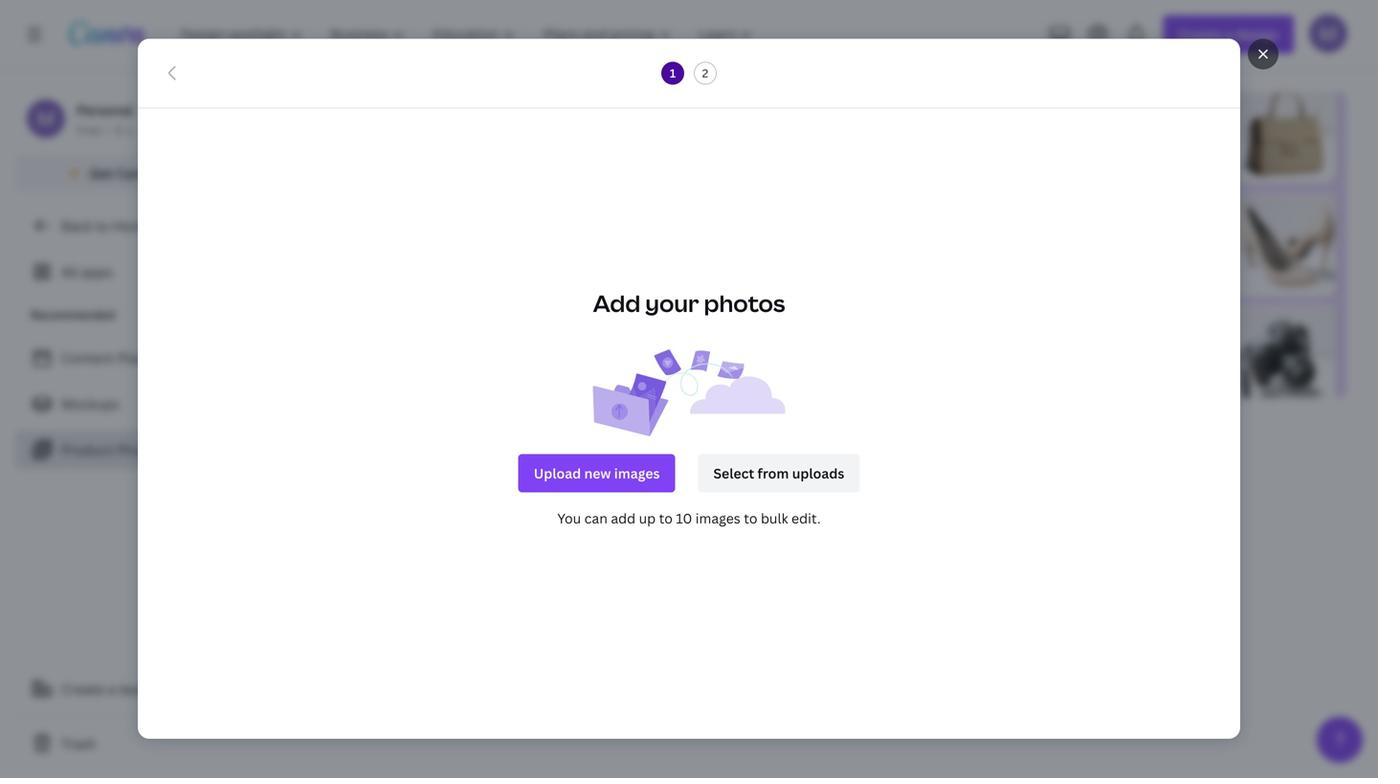 Task type: vqa. For each thing, say whether or not it's contained in the screenshot.
Create a team button
yes



Task type: describe. For each thing, give the bounding box(es) containing it.
add
[[593, 288, 641, 319]]

uploads
[[793, 465, 845, 483]]

back to home link
[[15, 207, 249, 245]]

2 button
[[692, 54, 719, 93]]

2 horizontal spatial to
[[744, 510, 758, 528]]

photos
[[117, 441, 162, 459]]

back to home
[[61, 217, 151, 235]]

mockups
[[61, 395, 119, 413]]

apps
[[81, 263, 113, 281]]

content
[[61, 349, 114, 367]]

a
[[108, 680, 115, 698]]

team
[[118, 680, 151, 698]]

new
[[585, 465, 611, 483]]

product photos
[[61, 441, 162, 459]]

personal
[[77, 101, 133, 119]]

from
[[758, 465, 789, 483]]

select from uploads button
[[698, 455, 860, 493]]

1 inside button
[[670, 65, 676, 81]]

photos
[[704, 288, 786, 319]]

top level navigation element
[[169, 15, 769, 54]]

get canva pro button
[[15, 155, 249, 191]]

free •
[[77, 122, 109, 138]]

upload
[[534, 465, 581, 483]]

all
[[61, 263, 78, 281]]

product
[[61, 441, 113, 459]]

planner
[[117, 349, 167, 367]]

select from uploads
[[714, 465, 845, 483]]

pro
[[160, 164, 182, 182]]

10
[[676, 510, 693, 528]]

back
[[61, 217, 92, 235]]

1 button
[[660, 54, 692, 93]]

trash
[[61, 735, 96, 753]]

canva
[[116, 164, 157, 182]]

edit.
[[792, 510, 821, 528]]

create a team button
[[15, 670, 249, 709]]



Task type: locate. For each thing, give the bounding box(es) containing it.
images
[[614, 465, 660, 483], [696, 510, 741, 528]]

upload new images
[[534, 465, 660, 483]]

0 horizontal spatial images
[[614, 465, 660, 483]]

2
[[702, 65, 709, 81]]

trash link
[[15, 725, 249, 763]]

get canva pro
[[90, 164, 182, 182]]

product photos" image
[[940, 92, 1348, 398]]

tab list containing 1
[[660, 54, 719, 93]]

create a team
[[61, 680, 151, 698]]

tab list
[[660, 54, 719, 93]]

1 horizontal spatial images
[[696, 510, 741, 528]]

product photos link
[[15, 431, 249, 469]]

1 horizontal spatial 1
[[670, 65, 676, 81]]

•
[[105, 122, 109, 138]]

you can add up to 10 images to bulk edit.
[[558, 510, 821, 528]]

list
[[15, 339, 249, 469]]

bulk
[[761, 510, 789, 528]]

content planner
[[61, 349, 167, 367]]

mockups link
[[15, 385, 249, 423]]

create
[[61, 680, 104, 698]]

get
[[90, 164, 113, 182]]

recommended
[[31, 307, 115, 323]]

up
[[639, 510, 656, 528]]

select
[[714, 465, 755, 483]]

your
[[646, 288, 700, 319]]

0 vertical spatial 1
[[670, 65, 676, 81]]

1
[[670, 65, 676, 81], [127, 122, 133, 138]]

you
[[558, 510, 581, 528]]

add
[[611, 510, 636, 528]]

content planner link
[[15, 339, 249, 377]]

1 horizontal spatial to
[[659, 510, 673, 528]]

0 vertical spatial images
[[614, 465, 660, 483]]

all apps link
[[15, 253, 249, 291]]

0 horizontal spatial 1
[[127, 122, 133, 138]]

list containing content planner
[[15, 339, 249, 469]]

add your photos
[[593, 288, 786, 319]]

to left bulk in the bottom right of the page
[[744, 510, 758, 528]]

to right the back
[[95, 217, 109, 235]]

to
[[95, 217, 109, 235], [659, 510, 673, 528], [744, 510, 758, 528]]

all apps
[[61, 263, 113, 281]]

1 vertical spatial images
[[696, 510, 741, 528]]

home
[[112, 217, 151, 235]]

1 vertical spatial 1
[[127, 122, 133, 138]]

images right the "new"
[[614, 465, 660, 483]]

images right 10
[[696, 510, 741, 528]]

0 horizontal spatial to
[[95, 217, 109, 235]]

to left 10
[[659, 510, 673, 528]]

upload new images button
[[519, 455, 675, 493]]

1 right •
[[127, 122, 133, 138]]

1 left 2
[[670, 65, 676, 81]]

can
[[585, 510, 608, 528]]

free
[[77, 122, 101, 138]]

images inside button
[[614, 465, 660, 483]]



